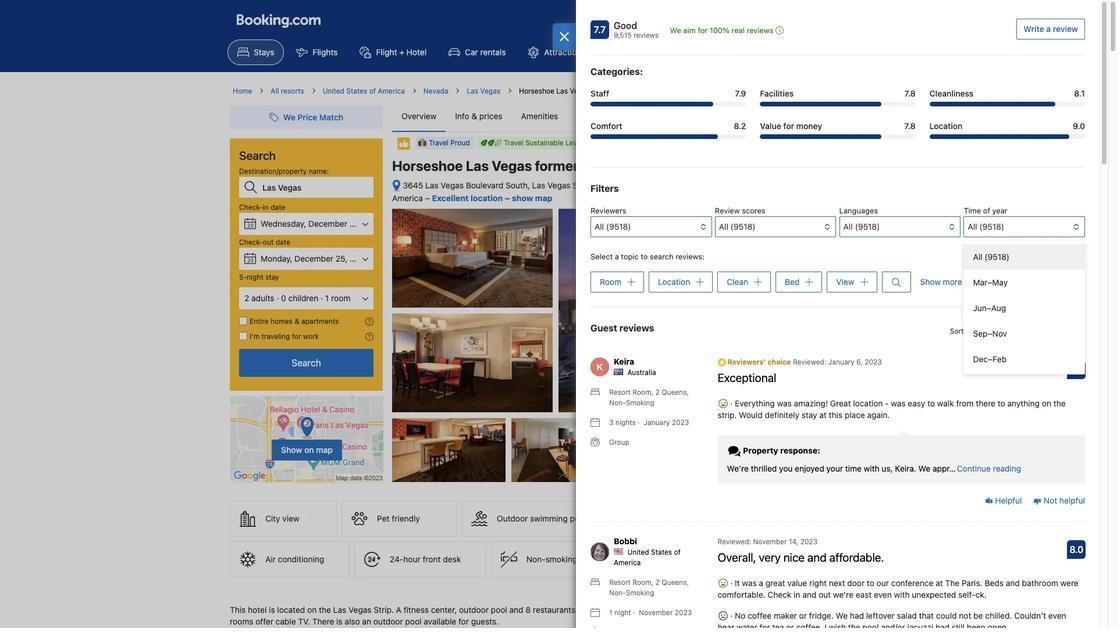 Task type: describe. For each thing, give the bounding box(es) containing it.
states inside list of reviews region
[[651, 548, 672, 557]]

2023 left strip.
[[672, 419, 689, 427]]

your inside 'link'
[[702, 16, 721, 26]]

0 horizontal spatial or
[[786, 623, 794, 628]]

cleanliness
[[930, 88, 974, 98]]

1 horizontal spatial excellent
[[723, 357, 760, 367]]

united inside 3645 las vegas boulevard south, las vegas strip, las vegas, nv 89109, united states of america
[[680, 180, 705, 190]]

room
[[600, 277, 621, 287]]

(9518) for reviewers
[[606, 222, 631, 232]]

our for …
[[737, 266, 749, 276]]

nice
[[784, 551, 805, 565]]

all (9518) up the mar–may
[[973, 252, 1010, 262]]

8
[[526, 605, 531, 615]]

home
[[233, 87, 252, 95]]

house rules
[[577, 111, 621, 121]]

be
[[974, 611, 983, 621]]

las up boulevard
[[466, 158, 489, 174]]

good 9,515 reviews for the rated good 'element' for the rightmost scored 7.7 element
[[790, 222, 835, 242]]

place
[[845, 410, 865, 420]]

maker
[[774, 611, 797, 621]]

all left resorts
[[271, 87, 279, 95]]

of inside region
[[674, 548, 681, 557]]

0 horizontal spatial is
[[269, 605, 275, 615]]

for right value
[[783, 121, 794, 131]]

thrilled
[[751, 464, 777, 474]]

stay inside everything was amazing! great location - was easy to walk from there to anything on the strip. would definitely stay at this place again.
[[802, 410, 817, 420]]

view
[[282, 514, 299, 524]]

united inside united states of america link
[[323, 87, 344, 95]]

a inside the it was a great value right next door to our conference at the paris. beds and bathroom were comfortable. check in and out we're east even with …
[[751, 257, 755, 267]]

safe button
[[633, 542, 740, 578]]

0 vertical spatial america
[[378, 87, 405, 95]]

was for it was a great value right next door to our conference at the paris. beds and bathroom were comfortable. check in and out we're east even with …
[[735, 257, 749, 267]]

we're for unexpected
[[833, 590, 854, 600]]

rooms inside this hotel is located on the las vegas strip. a fitness center, outdoor pool and 8 restaurants are included. the rooms offer cable tv. there is also an outdoor pool available for guests
[[230, 617, 253, 627]]

city view button
[[230, 501, 337, 537]]

las up the amenities
[[556, 87, 568, 95]]

leftover
[[866, 611, 895, 621]]

0 horizontal spatial united states of america
[[323, 87, 405, 95]]

7.8 for value for money
[[904, 121, 916, 131]]

close image
[[559, 32, 570, 41]]

pool down fitness
[[405, 617, 422, 627]]

non-smoking rooms button
[[491, 542, 628, 578]]

1 vertical spatial had
[[936, 623, 950, 628]]

next for unexpected
[[829, 579, 845, 588]]

horseshoe for horseshoe las vegas formerly bally's
[[392, 158, 463, 174]]

value for money
[[760, 121, 822, 131]]

rated good element for the rightmost scored 7.7 element
[[723, 221, 835, 235]]

great for it was a great value right next door to our conference at the paris. beds and bathroom were comfortable. check in and out we're east even with unexpected self-ck.
[[766, 579, 785, 588]]

wednesday,
[[261, 219, 306, 229]]

bally's for horseshoe las vegas formerly bally's
[[593, 158, 636, 174]]

at inside everything was amazing! great location - was easy to walk from there to anything on the strip. would definitely stay at this place again.
[[819, 410, 827, 420]]

airport taxis
[[624, 47, 670, 57]]

2023 for reviewed: january 6, 2023
[[865, 358, 882, 367]]

check for it was a great value right next door to our conference at the paris. beds and bathroom were comfortable. check in and out we're east even with …
[[775, 284, 797, 294]]

all
[[690, 514, 699, 524]]

door for unexpected
[[847, 579, 865, 588]]

reading
[[993, 464, 1021, 474]]

1 horizontal spatial or
[[799, 611, 807, 621]]

was right -
[[891, 399, 906, 409]]

a
[[396, 605, 401, 615]]

december for monday,
[[295, 254, 333, 264]]

america inside list of reviews region
[[614, 559, 641, 567]]

in inside it was a great value right next door to our conference at the paris. beds and bathroom were comfortable. check in and out we're east even with unexpected self-ck.
[[794, 590, 800, 600]]

25,
[[336, 254, 347, 264]]

2023 for reviewed: november 14, 2023
[[800, 538, 818, 547]]

previous image
[[715, 278, 722, 285]]

all (9518) link
[[964, 244, 1085, 270]]

by:
[[993, 327, 1003, 336]]

air conditioning button
[[230, 542, 350, 578]]

entire homes & apartments
[[250, 317, 339, 326]]

rules
[[603, 111, 621, 121]]

1 horizontal spatial is
[[336, 617, 342, 627]]

america inside 3645 las vegas boulevard south, las vegas strip, las vegas, nv 89109, united states of america
[[392, 193, 423, 203]]

a left topic
[[615, 252, 619, 261]]

· right children
[[321, 293, 323, 303]]

also
[[345, 617, 360, 627]]

december for wednesday,
[[308, 219, 347, 229]]

stay inside search 'section'
[[265, 273, 279, 282]]

2 inside 2 adults · 0 children · 1 room button
[[244, 293, 249, 303]]

horseshoe for horseshoe las vegas formerly bally's (resort) (usa) deals
[[519, 87, 554, 95]]

we inside no coffee maker or fridge. we had leftover salad that could not be chilled. couldn't even hear water for tea or coffee. i wish the pool and/or jacuzzi had still been open.
[[836, 611, 848, 621]]

1 horizontal spatial january
[[828, 358, 855, 367]]

great
[[830, 399, 851, 409]]

3645
[[403, 180, 423, 190]]

· right the 'included.'
[[633, 609, 635, 618]]

apartments
[[301, 317, 339, 326]]

friendly
[[392, 514, 420, 524]]

wifi in all areas
[[663, 514, 721, 524]]

vegas left boulevard
[[441, 180, 464, 190]]

staff
[[591, 88, 609, 98]]

sort reviews by:
[[950, 327, 1003, 336]]

1 vertical spatial with
[[864, 464, 880, 474]]

car
[[465, 47, 478, 57]]

baggage
[[780, 555, 814, 564]]

i'm traveling for work
[[250, 332, 319, 341]]

it for it was a great value right next door to our conference at the paris. beds and bathroom were comfortable. check in and out we're east even with …
[[728, 257, 733, 267]]

a inside button
[[1046, 24, 1051, 34]]

show for show more
[[920, 277, 941, 287]]

photos
[[807, 444, 841, 456]]

caesars entertainment image
[[721, 605, 837, 628]]

not helpful button
[[1033, 495, 1085, 507]]

good 9,515 reviews for scored 7.7 element to the left the rated good 'element'
[[614, 20, 659, 40]]

reviews up keira
[[619, 323, 654, 334]]

all (9518) button for reviewers
[[591, 216, 712, 237]]

1 inside button
[[325, 293, 329, 303]]

0 horizontal spatial november
[[639, 609, 673, 618]]

all resorts
[[271, 87, 304, 95]]

would
[[739, 410, 763, 420]]

excellent location – show map button
[[432, 193, 553, 203]]

united states of america link
[[323, 86, 405, 97]]

3 nights · january 2023
[[609, 419, 689, 427]]

with for unexpected
[[894, 590, 910, 600]]

smoking
[[546, 555, 577, 564]]

pet friendly
[[377, 514, 420, 524]]

year
[[992, 206, 1008, 215]]

· down "overall,"
[[728, 579, 735, 588]]

9.0 for location
[[1073, 121, 1085, 131]]

of inside filter reviews region
[[983, 206, 990, 215]]

the inside everything was amazing! great location - was easy to walk from there to anything on the strip. would definitely stay at this place again.
[[1054, 399, 1066, 409]]

8.1
[[1074, 88, 1085, 98]]

all for review scores
[[719, 222, 728, 232]]

to right the there
[[998, 399, 1005, 409]]

very
[[759, 551, 781, 565]]

response:
[[780, 446, 820, 456]]

right for unexpected
[[809, 579, 827, 588]]

cleanliness 8.1 meter
[[930, 102, 1085, 106]]

las up the show
[[532, 180, 545, 190]]

categories:
[[591, 66, 643, 77]]

select
[[591, 252, 613, 261]]

chilled.
[[985, 611, 1012, 621]]

to for everything was amazing! great location - was easy to walk from there to anything on the strip. would definitely stay at this place again.
[[927, 399, 935, 409]]

walk
[[937, 399, 954, 409]]

all (9518) button for languages
[[839, 216, 961, 237]]

strip,
[[573, 180, 593, 190]]

reviews up airport taxis
[[634, 31, 659, 40]]

anything
[[1007, 399, 1040, 409]]

of down the flight + hotel "link"
[[369, 87, 376, 95]]

· up hear on the bottom right of page
[[728, 611, 735, 621]]

monday, december 25, 2023
[[261, 254, 369, 264]]

0 vertical spatial search
[[239, 149, 276, 162]]

water
[[737, 623, 758, 628]]

of inside 3645 las vegas boulevard south, las vegas strip, las vegas, nv 89109, united states of america
[[733, 180, 740, 190]]

beds for unexpected
[[985, 579, 1004, 588]]

(usa)
[[674, 87, 693, 95]]

location 9.0 meter
[[930, 134, 1085, 139]]

facilities
[[760, 88, 794, 98]]

24-hour front desk button
[[354, 542, 486, 578]]

(9518) for review scores
[[731, 222, 756, 232]]

pool inside button
[[570, 514, 586, 524]]

outdoor
[[497, 514, 528, 524]]

non-
[[527, 555, 546, 564]]

9,515 for scored 7.7 element to the left
[[614, 31, 632, 40]]

fridge.
[[809, 611, 834, 621]]

review
[[1053, 24, 1078, 34]]

guest for guest reviews (9,515)
[[709, 111, 731, 121]]

vegas left staff
[[570, 87, 590, 95]]

coffee.
[[796, 623, 822, 628]]

review scores
[[715, 206, 765, 215]]

right for …
[[798, 257, 814, 267]]

guest reviews (9,515) link
[[700, 101, 800, 131]]

our for unexpected
[[877, 579, 889, 588]]

· up strip.
[[728, 399, 735, 409]]

mar–may link
[[964, 270, 1085, 296]]

date for check-out date
[[276, 238, 290, 247]]

0 horizontal spatial had
[[850, 611, 864, 621]]

for inside button
[[698, 26, 708, 35]]

1 horizontal spatial 2
[[585, 138, 589, 147]]

check- for in
[[239, 203, 263, 212]]

scored 10 element
[[1067, 361, 1086, 380]]

we're for …
[[728, 294, 747, 303]]

nevada
[[423, 87, 448, 95]]

+54
[[785, 444, 805, 456]]

0 horizontal spatial january
[[644, 419, 670, 427]]

vegas up the prices
[[480, 87, 500, 95]]

7.7 for the rightmost scored 7.7 element
[[843, 226, 855, 237]]

in inside search 'section'
[[263, 203, 269, 212]]

vegas up south,
[[492, 158, 532, 174]]

all (9518) for time of year
[[968, 222, 1004, 232]]

flights
[[313, 47, 338, 57]]

8.2
[[734, 121, 746, 131]]

taxis
[[652, 47, 670, 57]]

offer
[[256, 617, 273, 627]]

· right nights
[[638, 419, 640, 427]]

pool inside no coffee maker or fridge. we had leftover salad that could not be chilled. couldn't even hear water for tea or coffee. i wish the pool and/or jacuzzi had still been open.
[[863, 623, 879, 628]]

2 – from the left
[[505, 193, 510, 203]]

on inside this hotel is located on the las vegas strip. a fitness center, outdoor pool and 8 restaurants are included. the rooms offer cable tv. there is also an outdoor pool available for guests
[[307, 605, 317, 615]]

comfort 8.2 meter
[[591, 134, 746, 139]]

formerly for horseshoe las vegas formerly bally's (resort) (usa) deals
[[592, 87, 619, 95]]

7.8 for facilities
[[904, 88, 916, 98]]

1 – from the left
[[425, 193, 430, 203]]

in inside wifi in all areas button
[[682, 514, 688, 524]]

pool left "8"
[[491, 605, 507, 615]]

bathroom for it was a great value right next door to our conference at the paris. beds and bathroom were comfortable. check in and out we're east even with …
[[763, 275, 797, 285]]

2023 down safe button
[[675, 609, 692, 618]]

reviews up the it was a great value right next door to our conference at the paris. beds and bathroom were comfortable. check in and out we're east even with …
[[810, 233, 835, 242]]

vegas left strip,
[[548, 180, 571, 190]]

1 vertical spatial location
[[658, 277, 690, 287]]

sustainable
[[525, 138, 564, 147]]

0 vertical spatial states
[[346, 87, 367, 95]]

0 horizontal spatial scored 7.7 element
[[591, 20, 609, 39]]

nights
[[616, 419, 636, 427]]

comfortable. for it was a great value right next door to our conference at the paris. beds and bathroom were comfortable. check in and out we're east even with …
[[728, 284, 773, 294]]

the for unexpected
[[945, 579, 960, 588]]

89109,
[[651, 180, 678, 190]]

las right 3645
[[425, 180, 438, 190]]

(9518) for languages
[[855, 222, 880, 232]]

there
[[312, 617, 334, 627]]

· left 0
[[277, 293, 279, 303]]

(9518) up the mar–may
[[985, 252, 1010, 262]]

deals
[[695, 87, 714, 95]]

couldn't
[[1014, 611, 1046, 621]]

air conditioning
[[265, 555, 324, 564]]

staff 7.9 meter
[[591, 102, 746, 106]]

cable
[[276, 617, 296, 627]]

all for languages
[[843, 222, 853, 232]]

work
[[303, 332, 319, 341]]

check- for out
[[239, 238, 263, 247]]

all for reviewers
[[595, 222, 604, 232]]

the inside no coffee maker or fridge. we had leftover salad that could not be chilled. couldn't even hear water for tea or coffee. i wish the pool and/or jacuzzi had still been open.
[[848, 623, 860, 628]]

at for …
[[793, 266, 799, 276]]

booking.com image
[[237, 14, 321, 28]]

to right topic
[[641, 252, 648, 261]]



Task type: locate. For each thing, give the bounding box(es) containing it.
we inside button
[[670, 26, 681, 35]]

1 vertical spatial guest
[[591, 323, 617, 334]]

scored 7.7 element
[[591, 20, 609, 39], [840, 222, 858, 241]]

conference up unexpected
[[891, 579, 934, 588]]

united states of america inside list of reviews region
[[614, 548, 681, 567]]

comfortable. for it was a great value right next door to our conference at the paris. beds and bathroom were comfortable. check in and out we're east even with unexpected self-ck.
[[718, 590, 765, 600]]

our inside it was a great value right next door to our conference at the paris. beds and bathroom were comfortable. check in and out we're east even with unexpected self-ck.
[[877, 579, 889, 588]]

reviews
[[747, 26, 773, 35], [634, 31, 659, 40], [733, 111, 762, 121], [810, 233, 835, 242], [619, 323, 654, 334], [966, 327, 991, 336]]

all down review
[[719, 222, 728, 232]]

paris. inside it was a great value right next door to our conference at the paris. beds and bathroom were comfortable. check in and out we're east even with unexpected self-ck.
[[962, 579, 983, 588]]

and inside this hotel is located on the las vegas strip. a fitness center, outdoor pool and 8 restaurants are included. the rooms offer cable tv. there is also an outdoor pool available for guests
[[509, 605, 523, 615]]

all (9518) button up select a topic to search reviews:
[[591, 216, 712, 237]]

show
[[920, 277, 941, 287], [281, 445, 302, 455]]

areas
[[701, 514, 721, 524]]

is up offer
[[269, 605, 275, 615]]

the inside this hotel is located on the las vegas strip. a fitness center, outdoor pool and 8 restaurants are included. the rooms offer cable tv. there is also an outdoor pool available for guests
[[319, 605, 331, 615]]

1 horizontal spatial the
[[848, 623, 860, 628]]

united right 89109,
[[680, 180, 705, 190]]

coffee
[[748, 611, 772, 621]]

november up very
[[753, 538, 787, 547]]

0 vertical spatial we
[[670, 26, 681, 35]]

out inside it was a great value right next door to our conference at the paris. beds and bathroom were comfortable. check in and out we're east even with unexpected self-ck.
[[819, 590, 831, 600]]

2 check- from the top
[[239, 238, 263, 247]]

0 horizontal spatial good
[[614, 20, 637, 31]]

december left 25,
[[295, 254, 333, 264]]

guest for guest reviews
[[591, 323, 617, 334]]

0 vertical spatial united states of america
[[323, 87, 405, 95]]

january right nights
[[644, 419, 670, 427]]

date
[[271, 203, 285, 212], [276, 238, 290, 247]]

easy
[[908, 399, 925, 409]]

good 9,515 reviews up airport
[[614, 20, 659, 40]]

all (9518) down "time of year"
[[968, 222, 1004, 232]]

january left 6,
[[828, 358, 855, 367]]

all (9518) for languages
[[843, 222, 880, 232]]

2 all (9518) button from the left
[[715, 216, 836, 237]]

1 horizontal spatial november
[[753, 538, 787, 547]]

0 horizontal spatial the
[[319, 605, 331, 615]]

sep–nov
[[973, 329, 1007, 339]]

& right homes
[[295, 317, 300, 326]]

1 vertical spatial value
[[787, 579, 807, 588]]

a inside it was a great value right next door to our conference at the paris. beds and bathroom were comfortable. check in and out we're east even with unexpected self-ck.
[[759, 579, 763, 588]]

2 vertical spatial united
[[627, 548, 649, 557]]

map inside search 'section'
[[316, 445, 333, 455]]

out for it was a great value right next door to our conference at the paris. beds and bathroom were comfortable. check in and out we're east even with …
[[823, 284, 834, 294]]

0 horizontal spatial bathroom
[[763, 275, 797, 285]]

value for money 7.8 meter
[[760, 134, 916, 139]]

at inside the it was a great value right next door to our conference at the paris. beds and bathroom were comfortable. check in and out we're east even with …
[[793, 266, 799, 276]]

0 vertical spatial guest
[[709, 111, 731, 121]]

from
[[956, 399, 974, 409]]

2 left adults
[[244, 293, 249, 303]]

we're inside the it was a great value right next door to our conference at the paris. beds and bathroom were comfortable. check in and out we're east even with …
[[728, 294, 747, 303]]

rooms
[[580, 555, 603, 564], [230, 617, 253, 627]]

0 vertical spatial 2
[[585, 138, 589, 147]]

(9518) down languages
[[855, 222, 880, 232]]

1 horizontal spatial we're
[[833, 590, 854, 600]]

reviewed: for reviewed: november 14, 2023
[[718, 538, 751, 547]]

rooms right smoking
[[580, 555, 603, 564]]

vegas inside this hotel is located on the las vegas strip. a fitness center, outdoor pool and 8 restaurants are included. the rooms offer cable tv. there is also an outdoor pool available for guests
[[349, 605, 372, 615]]

ck.
[[976, 590, 987, 600]]

facilities 7.8 meter
[[760, 102, 916, 106]]

or down maker
[[786, 623, 794, 628]]

out inside the it was a great value right next door to our conference at the paris. beds and bathroom were comfortable. check in and out we're east even with …
[[823, 284, 834, 294]]

right inside the it was a great value right next door to our conference at the paris. beds and bathroom were comfortable. check in and out we're east even with …
[[798, 257, 814, 267]]

of left year
[[983, 206, 990, 215]]

check inside it was a great value right next door to our conference at the paris. beds and bathroom were comfortable. check in and out we're east even with unexpected self-ck.
[[768, 590, 792, 600]]

0 horizontal spatial good 9,515 reviews
[[614, 20, 659, 40]]

0 vertical spatial good
[[614, 20, 637, 31]]

money
[[796, 121, 822, 131]]

reviewed: november 14, 2023
[[718, 538, 818, 547]]

2 vertical spatial on
[[307, 605, 317, 615]]

show inside "button"
[[920, 277, 941, 287]]

america up overview
[[378, 87, 405, 95]]

rated good element
[[614, 19, 659, 33], [723, 221, 835, 235]]

show on map
[[281, 445, 333, 455]]

beds inside the it was a great value right next door to our conference at the paris. beds and bathroom were comfortable. check in and out we're east even with …
[[728, 275, 746, 285]]

your inside list of reviews region
[[826, 464, 843, 474]]

0 vertical spatial good 9,515 reviews
[[614, 20, 659, 40]]

filter reviews region
[[591, 182, 1085, 375]]

night for 5-
[[247, 273, 263, 282]]

0 vertical spatial with
[[785, 294, 800, 303]]

0
[[281, 293, 286, 303]]

0 vertical spatial reviewed:
[[793, 358, 827, 367]]

good 9,515 reviews up the it was a great value right next door to our conference at the paris. beds and bathroom were comfortable. check in and out we're east even with …
[[790, 222, 835, 242]]

all (9518) for reviewers
[[595, 222, 631, 232]]

boulevard
[[466, 180, 503, 190]]

paris. for unexpected
[[962, 579, 983, 588]]

reviewed: for reviewed: january 6, 2023
[[793, 358, 827, 367]]

1 horizontal spatial paris.
[[962, 579, 983, 588]]

was inside it was a great value right next door to our conference at the paris. beds and bathroom were comfortable. check in and out we're east even with unexpected self-ck.
[[742, 579, 757, 588]]

even for …
[[766, 294, 783, 303]]

were up …
[[799, 275, 816, 285]]

at for unexpected
[[936, 579, 943, 588]]

scored 9.0 element
[[840, 353, 858, 372]]

even right couldn't
[[1048, 611, 1066, 621]]

guest up keira
[[591, 323, 617, 334]]

1 vertical spatial map
[[316, 445, 333, 455]]

guest reviews
[[591, 323, 654, 334]]

0 horizontal spatial excellent
[[432, 193, 469, 203]]

rated good element down scores
[[723, 221, 835, 235]]

rooms inside button
[[580, 555, 603, 564]]

with inside it was a great value right next door to our conference at the paris. beds and bathroom were comfortable. check in and out we're east even with unexpected self-ck.
[[894, 590, 910, 600]]

comfortable. inside it was a great value right next door to our conference at the paris. beds and bathroom were comfortable. check in and out we're east even with unexpected self-ck.
[[718, 590, 765, 600]]

1 vertical spatial good 9,515 reviews
[[790, 222, 835, 242]]

right inside it was a great value right next door to our conference at the paris. beds and bathroom were comfortable. check in and out we're east even with unexpected self-ck.
[[809, 579, 827, 588]]

to for it was a great value right next door to our conference at the paris. beds and bathroom were comfortable. check in and out we're east even with …
[[728, 266, 735, 276]]

all (9518) button for review scores
[[715, 216, 836, 237]]

out up monday, in the left top of the page
[[263, 238, 274, 247]]

1 vertical spatial rooms
[[230, 617, 253, 627]]

included.
[[592, 605, 626, 615]]

were for it was a great value right next door to our conference at the paris. beds and bathroom were comfortable. check in and out we're east even with unexpected self-ck.
[[1061, 579, 1079, 588]]

1 7.8 from the top
[[904, 88, 916, 98]]

was for everything was amazing! great location - was easy to walk from there to anything on the strip. would definitely stay at this place again.
[[777, 399, 792, 409]]

value inside the it was a great value right next door to our conference at the paris. beds and bathroom were comfortable. check in and out we're east even with …
[[777, 257, 796, 267]]

check- up 20
[[239, 203, 263, 212]]

it for it was a great value right next door to our conference at the paris. beds and bathroom were comfortable. check in and out we're east even with unexpected self-ck.
[[735, 579, 740, 588]]

pool right "swimming"
[[570, 514, 586, 524]]

january
[[828, 358, 855, 367], [644, 419, 670, 427]]

reviews inside button
[[747, 26, 773, 35]]

all (9518) button down languages
[[839, 216, 961, 237]]

scored 7.7 element right close "icon" on the top of the page
[[591, 20, 609, 39]]

check-
[[239, 203, 263, 212], [239, 238, 263, 247]]

1 vertical spatial right
[[809, 579, 827, 588]]

formerly down level
[[535, 158, 590, 174]]

2023 for monday, december 25, 2023
[[350, 254, 369, 264]]

all (9518) button down year
[[964, 216, 1085, 237]]

had down could
[[936, 623, 950, 628]]

at inside it was a great value right next door to our conference at the paris. beds and bathroom were comfortable. check in and out we're east even with unexpected self-ck.
[[936, 579, 943, 588]]

show inside search 'section'
[[281, 445, 302, 455]]

great inside the it was a great value right next door to our conference at the paris. beds and bathroom were comfortable. check in and out we're east even with …
[[757, 257, 775, 267]]

appr…
[[933, 464, 956, 474]]

1 horizontal spatial scored 7.7 element
[[840, 222, 858, 241]]

search section
[[225, 97, 388, 484]]

the up …
[[801, 266, 815, 276]]

1 vertical spatial january
[[644, 419, 670, 427]]

topic
[[621, 252, 639, 261]]

2023 for wednesday, december 20, 2023
[[364, 219, 383, 229]]

next inside the it was a great value right next door to our conference at the paris. beds and bathroom were comfortable. check in and out we're east even with …
[[816, 257, 831, 267]]

3 all (9518) button from the left
[[839, 216, 961, 237]]

door down affordable.
[[847, 579, 865, 588]]

destination/property
[[239, 167, 307, 176]]

time
[[964, 206, 981, 215]]

review categories element
[[591, 65, 643, 79]]

paris. up self-
[[962, 579, 983, 588]]

good for the rated good 'element' for the rightmost scored 7.7 element
[[812, 222, 835, 233]]

1 vertical spatial paris.
[[962, 579, 983, 588]]

1 horizontal spatial outdoor
[[459, 605, 489, 615]]

reviews right real
[[747, 26, 773, 35]]

storage
[[816, 555, 844, 564]]

on
[[1042, 399, 1051, 409], [304, 445, 314, 455], [307, 605, 317, 615]]

states
[[346, 87, 367, 95], [707, 180, 731, 190], [651, 548, 672, 557]]

great for it was a great value right next door to our conference at the paris. beds and bathroom were comfortable. check in and out we're east even with …
[[757, 257, 775, 267]]

united inside united states of america
[[627, 548, 649, 557]]

1 vertical spatial december
[[295, 254, 333, 264]]

even inside it was a great value right next door to our conference at the paris. beds and bathroom were comfortable. check in and out we're east even with unexpected self-ck.
[[874, 590, 892, 600]]

outdoor right 'center,'
[[459, 605, 489, 615]]

at up unexpected
[[936, 579, 943, 588]]

all (9518) button
[[591, 216, 712, 237], [715, 216, 836, 237], [839, 216, 961, 237], [964, 216, 1085, 237]]

right up bed on the right top of page
[[798, 257, 814, 267]]

were for it was a great value right next door to our conference at the paris. beds and bathroom were comfortable. check in and out we're east even with …
[[799, 275, 816, 285]]

(9518) down review scores
[[731, 222, 756, 232]]

were inside the it was a great value right next door to our conference at the paris. beds and bathroom were comfortable. check in and out we're east even with …
[[799, 275, 816, 285]]

1 vertical spatial next
[[829, 579, 845, 588]]

9.0 left 6,
[[842, 357, 856, 368]]

in left view
[[799, 284, 805, 294]]

the up self-
[[945, 579, 960, 588]]

next image
[[859, 278, 866, 285]]

with inside the it was a great value right next door to our conference at the paris. beds and bathroom were comfortable. check in and out we're east even with …
[[785, 294, 800, 303]]

time of year
[[964, 206, 1008, 215]]

1 horizontal spatial location
[[853, 399, 883, 409]]

1 all (9518) button from the left
[[591, 216, 712, 237]]

check inside the it was a great value right next door to our conference at the paris. beds and bathroom were comfortable. check in and out we're east even with …
[[775, 284, 797, 294]]

write a review button
[[1017, 19, 1085, 40]]

20,
[[350, 219, 361, 229]]

2 horizontal spatial the
[[945, 579, 960, 588]]

1 vertical spatial excellent
[[723, 357, 760, 367]]

write a review
[[1024, 24, 1078, 34]]

location down boulevard
[[471, 193, 503, 203]]

we're
[[727, 464, 749, 474]]

0 vertical spatial 1
[[325, 293, 329, 303]]

& inside search 'section'
[[295, 317, 300, 326]]

aim
[[683, 26, 696, 35]]

las inside las vegas link
[[467, 87, 478, 95]]

las vegas
[[467, 87, 500, 95]]

check for it was a great value right next door to our conference at the paris. beds and bathroom were comfortable. check in and out we're east even with unexpected self-ck.
[[768, 590, 792, 600]]

7.7 for scored 7.7 element to the left
[[594, 24, 606, 35]]

1 vertical spatial date
[[276, 238, 290, 247]]

bally's for horseshoe las vegas formerly bally's (resort) (usa) deals
[[621, 87, 643, 95]]

0 horizontal spatial show
[[281, 445, 302, 455]]

0 horizontal spatial outdoor
[[373, 617, 403, 627]]

paris. inside the it was a great value right next door to our conference at the paris. beds and bathroom were comfortable. check in and out we're east even with …
[[817, 266, 837, 276]]

search inside button
[[292, 358, 321, 368]]

center,
[[431, 605, 457, 615]]

were inside it was a great value right next door to our conference at the paris. beds and bathroom were comfortable. check in and out we're east even with unexpected self-ck.
[[1061, 579, 1079, 588]]

reviewers
[[591, 206, 626, 215]]

door inside the it was a great value right next door to our conference at the paris. beds and bathroom were comfortable. check in and out we're east even with …
[[834, 257, 850, 267]]

1 vertical spatial america
[[392, 193, 423, 203]]

east for unexpected
[[856, 590, 872, 600]]

next for …
[[816, 257, 831, 267]]

even inside no coffee maker or fridge. we had leftover salad that could not be chilled. couldn't even hear water for tea or coffee. i wish the pool and/or jacuzzi had still been open.
[[1048, 611, 1066, 621]]

1 vertical spatial 9,515
[[790, 233, 808, 242]]

again.
[[867, 410, 890, 420]]

it inside the it was a great value right next door to our conference at the paris. beds and bathroom were comfortable. check in and out we're east even with …
[[728, 257, 733, 267]]

rooms down this
[[230, 617, 253, 627]]

east for …
[[749, 294, 764, 303]]

our up leftover
[[877, 579, 889, 588]]

all up the mar–may
[[973, 252, 982, 262]]

to for it was a great value right next door to our conference at the paris. beds and bathroom were comfortable. check in and out we're east even with unexpected self-ck.
[[867, 579, 874, 588]]

helpful button
[[985, 495, 1022, 507]]

great inside it was a great value right next door to our conference at the paris. beds and bathroom were comfortable. check in and out we're east even with unexpected self-ck.
[[766, 579, 785, 588]]

0 vertical spatial even
[[766, 294, 783, 303]]

for right 'available' on the left
[[459, 617, 469, 627]]

1 vertical spatial 1
[[609, 609, 612, 618]]

to inside the it was a great value right next door to our conference at the paris. beds and bathroom were comfortable. check in and out we're east even with …
[[728, 266, 735, 276]]

group
[[609, 438, 629, 447]]

out inside search 'section'
[[263, 238, 274, 247]]

1 vertical spatial 2
[[244, 293, 249, 303]]

0 vertical spatial beds
[[728, 275, 746, 285]]

bathroom for it was a great value right next door to our conference at the paris. beds and bathroom were comfortable. check in and out we're east even with unexpected self-ck.
[[1022, 579, 1058, 588]]

check up the caesars entertainment image
[[768, 590, 792, 600]]

2 right level
[[585, 138, 589, 147]]

door up view
[[834, 257, 850, 267]]

0 vertical spatial is
[[269, 605, 275, 615]]

flights link
[[287, 40, 348, 65]]

1 inside list of reviews region
[[609, 609, 612, 618]]

1 vertical spatial comfortable.
[[718, 590, 765, 600]]

search down work
[[292, 358, 321, 368]]

beds inside it was a great value right next door to our conference at the paris. beds and bathroom were comfortable. check in and out we're east even with unexpected self-ck.
[[985, 579, 1004, 588]]

unexpected
[[912, 590, 956, 600]]

to inside it was a great value right next door to our conference at the paris. beds and bathroom were comfortable. check in and out we're east even with unexpected self-ck.
[[867, 579, 874, 588]]

south,
[[506, 180, 530, 190]]

wish
[[829, 623, 846, 628]]

for inside search 'section'
[[292, 332, 301, 341]]

1 horizontal spatial 1
[[609, 609, 612, 618]]

the inside the it was a great value right next door to our conference at the paris. beds and bathroom were comfortable. check in and out we're east even with …
[[801, 266, 815, 276]]

attractions
[[544, 47, 586, 57]]

outdoor swimming pool button
[[461, 501, 623, 537]]

9.0 for excellent location!
[[842, 357, 856, 368]]

horseshoe las vegas formerly bally's (resort) (usa) deals
[[519, 87, 714, 95]]

1 horizontal spatial horseshoe
[[519, 87, 554, 95]]

1 horizontal spatial &
[[471, 111, 477, 121]]

was inside the it was a great value right next door to our conference at the paris. beds and bathroom were comfortable. check in and out we're east even with …
[[735, 257, 749, 267]]

8.0
[[1070, 545, 1084, 555]]

on inside search 'section'
[[304, 445, 314, 455]]

1 vertical spatial we
[[919, 464, 931, 474]]

register link
[[772, 10, 818, 31]]

bathroom inside the it was a great value right next door to our conference at the paris. beds and bathroom were comfortable. check in and out we're east even with …
[[763, 275, 797, 285]]

was for it was a great value right next door to our conference at the paris. beds and bathroom were comfortable. check in and out we're east even with unexpected self-ck.
[[742, 579, 757, 588]]

beds for …
[[728, 275, 746, 285]]

conference for unexpected
[[891, 579, 934, 588]]

0 horizontal spatial reviewed:
[[718, 538, 751, 547]]

1 vertical spatial bally's
[[593, 158, 636, 174]]

0 vertical spatial had
[[850, 611, 864, 621]]

1 horizontal spatial at
[[819, 410, 827, 420]]

good for scored 7.7 element to the left the rated good 'element'
[[614, 20, 637, 31]]

4 all (9518) button from the left
[[964, 216, 1085, 237]]

resorts
[[281, 87, 304, 95]]

the inside this hotel is located on the las vegas strip. a fitness center, outdoor pool and 8 restaurants are included. the rooms offer cable tv. there is also an outdoor pool available for guests
[[628, 605, 643, 615]]

reviewed:
[[793, 358, 827, 367], [718, 538, 751, 547]]

our inside the it was a great value right next door to our conference at the paris. beds and bathroom were comfortable. check in and out we're east even with …
[[737, 266, 749, 276]]

rated good element for scored 7.7 element to the left
[[614, 19, 659, 33]]

this
[[230, 605, 246, 615]]

info & prices link
[[446, 101, 512, 131]]

1 horizontal spatial had
[[936, 623, 950, 628]]

definitely
[[765, 410, 799, 420]]

beds right previous image
[[728, 275, 746, 285]]

0 vertical spatial the
[[801, 266, 815, 276]]

scored 7.7 element down languages
[[840, 222, 858, 241]]

name:
[[309, 167, 329, 176]]

east up leftover
[[856, 590, 872, 600]]

1 vertical spatial at
[[819, 410, 827, 420]]

0 horizontal spatial map
[[316, 445, 333, 455]]

stays
[[254, 47, 274, 57]]

search button
[[239, 349, 374, 377]]

next inside it was a great value right next door to our conference at the paris. beds and bathroom were comfortable. check in and out we're east even with unexpected self-ck.
[[829, 579, 845, 588]]

las right strip,
[[595, 180, 608, 190]]

0 vertical spatial 7.7
[[594, 24, 606, 35]]

value for it was a great value right next door to our conference at the paris. beds and bathroom were comfortable. check in and out we're east even with unexpected self-ck.
[[787, 579, 807, 588]]

0 horizontal spatial rooms
[[230, 617, 253, 627]]

east left …
[[749, 294, 764, 303]]

states inside 3645 las vegas boulevard south, las vegas strip, las vegas, nv 89109, united states of america
[[707, 180, 731, 190]]

0 vertical spatial january
[[828, 358, 855, 367]]

formerly for horseshoe las vegas formerly bally's
[[535, 158, 590, 174]]

for
[[698, 26, 708, 35], [783, 121, 794, 131], [292, 332, 301, 341], [459, 617, 469, 627], [760, 623, 770, 628]]

2023 right 25,
[[350, 254, 369, 264]]

review
[[715, 206, 740, 215]]

all (9518) button for time of year
[[964, 216, 1085, 237]]

this
[[829, 410, 843, 420]]

it inside it was a great value right next door to our conference at the paris. beds and bathroom were comfortable. check in and out we're east even with unexpected self-ck.
[[735, 579, 740, 588]]

to down affordable.
[[867, 579, 874, 588]]

0 horizontal spatial your
[[702, 16, 721, 26]]

is left also
[[336, 617, 342, 627]]

travel
[[504, 138, 523, 147]]

was down "overall,"
[[742, 579, 757, 588]]

even inside the it was a great value right next door to our conference at the paris. beds and bathroom were comfortable. check in and out we're east even with …
[[766, 294, 783, 303]]

las inside this hotel is located on the las vegas strip. a fitness center, outdoor pool and 8 restaurants are included. the rooms offer cable tv. there is also an outdoor pool available for guests
[[333, 605, 346, 615]]

1 horizontal spatial united
[[627, 548, 649, 557]]

1 horizontal spatial –
[[505, 193, 510, 203]]

0 horizontal spatial location
[[471, 193, 503, 203]]

america down bobbi
[[614, 559, 641, 567]]

date for check-in date
[[271, 203, 285, 212]]

0 horizontal spatial 2
[[244, 293, 249, 303]]

formerly down the review categories element
[[592, 87, 619, 95]]

map
[[535, 193, 553, 203], [316, 445, 333, 455]]

night
[[247, 273, 263, 282], [614, 609, 631, 618]]

airport
[[624, 47, 650, 57]]

reviews down 7.9
[[733, 111, 762, 121]]

0 vertical spatial stay
[[265, 273, 279, 282]]

reviews left by:
[[966, 327, 991, 336]]

outdoor down strip.
[[373, 617, 403, 627]]

overview
[[401, 111, 437, 121]]

1 vertical spatial beds
[[985, 579, 1004, 588]]

scored 8.0 element
[[1067, 541, 1086, 559]]

with left …
[[785, 294, 800, 303]]

1 vertical spatial even
[[874, 590, 892, 600]]

1 vertical spatial is
[[336, 617, 342, 627]]

las up info & prices
[[467, 87, 478, 95]]

1 horizontal spatial conference
[[891, 579, 934, 588]]

vegas,
[[610, 180, 636, 190]]

night inside list of reviews region
[[614, 609, 631, 618]]

1 horizontal spatial bathroom
[[1022, 579, 1058, 588]]

list of reviews region
[[584, 342, 1092, 628]]

location up the again.
[[853, 399, 883, 409]]

0 vertical spatial out
[[263, 238, 274, 247]]

paris. for …
[[817, 266, 837, 276]]

it up the clean
[[728, 257, 733, 267]]

all for time of year
[[968, 222, 977, 232]]

that
[[919, 611, 934, 621]]

door inside it was a great value right next door to our conference at the paris. beds and bathroom were comfortable. check in and out we're east even with unexpected self-ck.
[[847, 579, 865, 588]]

bathroom inside it was a great value right next door to our conference at the paris. beds and bathroom were comfortable. check in and out we're east even with unexpected self-ck.
[[1022, 579, 1058, 588]]

we're down the clean
[[728, 294, 747, 303]]

nv
[[638, 180, 649, 190]]

1 vertical spatial outdoor
[[373, 617, 403, 627]]

0 horizontal spatial east
[[749, 294, 764, 303]]

had left leftover
[[850, 611, 864, 621]]

states down the wifi
[[651, 548, 672, 557]]

us,
[[882, 464, 893, 474]]

1 vertical spatial bathroom
[[1022, 579, 1058, 588]]

hotel
[[407, 47, 427, 57]]

great down very
[[766, 579, 785, 588]]

paris. up view
[[817, 266, 837, 276]]

for inside this hotel is located on the las vegas strip. a fitness center, outdoor pool and 8 restaurants are included. the rooms offer cable tv. there is also an outdoor pool available for guests
[[459, 617, 469, 627]]

reviewed: up "overall,"
[[718, 538, 751, 547]]

all (9518)
[[595, 222, 631, 232], [719, 222, 756, 232], [843, 222, 880, 232], [968, 222, 1004, 232], [973, 252, 1010, 262]]

las vegas link
[[467, 86, 500, 97]]

0 vertical spatial map
[[535, 193, 553, 203]]

i'm
[[250, 332, 260, 341]]

1 vertical spatial or
[[786, 623, 794, 628]]

1 horizontal spatial formerly
[[592, 87, 619, 95]]

9.0
[[1073, 121, 1085, 131], [842, 357, 856, 368]]

all (9518) for review scores
[[719, 222, 756, 232]]

2 horizontal spatial even
[[1048, 611, 1066, 621]]

valign  initial image
[[397, 137, 411, 151]]

right
[[798, 257, 814, 267], [809, 579, 827, 588]]

1 vertical spatial the
[[319, 605, 331, 615]]

enjoyed
[[795, 464, 824, 474]]

united
[[323, 87, 344, 95], [680, 180, 705, 190], [627, 548, 649, 557]]

in left all
[[682, 514, 688, 524]]

comfortable. inside the it was a great value right next door to our conference at the paris. beds and bathroom were comfortable. check in and out we're east even with …
[[728, 284, 773, 294]]

2 adults · 0 children · 1 room button
[[239, 287, 374, 310]]

0 vertical spatial paris.
[[817, 266, 837, 276]]

0 vertical spatial location
[[930, 121, 963, 131]]

value inside it was a great value right next door to our conference at the paris. beds and bathroom were comfortable. check in and out we're east even with unexpected self-ck.
[[787, 579, 807, 588]]

value
[[760, 121, 781, 131]]

america
[[378, 87, 405, 95], [392, 193, 423, 203], [614, 559, 641, 567]]

value down baggage
[[787, 579, 807, 588]]

check left …
[[775, 284, 797, 294]]

2 7.8 from the top
[[904, 121, 916, 131]]

value for it was a great value right next door to our conference at the paris. beds and bathroom were comfortable. check in and out we're east even with …
[[777, 257, 796, 267]]

horseshoe up 3645
[[392, 158, 463, 174]]

0 horizontal spatial with
[[785, 294, 800, 303]]

for inside no coffee maker or fridge. we had leftover salad that could not be chilled. couldn't even hear water for tea or coffee. i wish the pool and/or jacuzzi had still been open.
[[760, 623, 770, 628]]

night inside search 'section'
[[247, 273, 263, 282]]

1 vertical spatial united
[[680, 180, 705, 190]]

all down languages
[[843, 222, 853, 232]]

0 vertical spatial value
[[777, 257, 796, 267]]

united down flights
[[323, 87, 344, 95]]

search up destination/property at the top left
[[239, 149, 276, 162]]

1 check- from the top
[[239, 203, 263, 212]]

0 vertical spatial our
[[737, 266, 749, 276]]

at left "this"
[[819, 410, 827, 420]]

(9518) for time of year
[[979, 222, 1004, 232]]

2023 right the 14,
[[800, 538, 818, 547]]

2 horizontal spatial states
[[707, 180, 731, 190]]

location inside everything was amazing! great location - was easy to walk from there to anything on the strip. would definitely stay at this place again.
[[853, 399, 883, 409]]

east inside the it was a great value right next door to our conference at the paris. beds and bathroom were comfortable. check in and out we're east even with …
[[749, 294, 764, 303]]

conference inside the it was a great value right next door to our conference at the paris. beds and bathroom were comfortable. check in and out we're east even with …
[[751, 266, 790, 276]]

0 horizontal spatial 1
[[325, 293, 329, 303]]

door for …
[[834, 257, 850, 267]]

wifi in all areas button
[[628, 501, 758, 537]]

with for …
[[785, 294, 800, 303]]

in inside the it was a great value right next door to our conference at the paris. beds and bathroom were comfortable. check in and out we're east even with …
[[799, 284, 805, 294]]

the inside it was a great value right next door to our conference at the paris. beds and bathroom were comfortable. check in and out we're east even with unexpected self-ck.
[[945, 579, 960, 588]]

show for show on map
[[281, 445, 302, 455]]

9,515 for the rightmost scored 7.7 element
[[790, 233, 808, 242]]

2 vertical spatial the
[[848, 623, 860, 628]]

even for unexpected
[[874, 590, 892, 600]]

rated good element up airport
[[614, 19, 659, 33]]

the for …
[[801, 266, 815, 276]]

0 horizontal spatial 9,515
[[614, 31, 632, 40]]

night for 1
[[614, 609, 631, 618]]

0 vertical spatial rooms
[[580, 555, 603, 564]]

had
[[850, 611, 864, 621], [936, 623, 950, 628]]

paris.
[[817, 266, 837, 276], [962, 579, 983, 588]]

2 horizontal spatial united
[[680, 180, 705, 190]]

0 vertical spatial december
[[308, 219, 347, 229]]

click to open map view image
[[392, 179, 401, 192]]

out for it was a great value right next door to our conference at the paris. beds and bathroom were comfortable. check in and out we're east even with unexpected self-ck.
[[819, 590, 831, 600]]

comfortable. up no
[[718, 590, 765, 600]]

east inside it was a great value right next door to our conference at the paris. beds and bathroom were comfortable. check in and out we're east even with unexpected self-ck.
[[856, 590, 872, 600]]

conference for …
[[751, 266, 790, 276]]

was up definitely
[[777, 399, 792, 409]]

(resort)
[[645, 87, 672, 95]]

on inside everything was amazing! great location - was easy to walk from there to anything on the strip. would definitely stay at this place again.
[[1042, 399, 1051, 409]]

7.8
[[904, 88, 916, 98], [904, 121, 916, 131]]

0 vertical spatial door
[[834, 257, 850, 267]]

exceptional
[[718, 371, 776, 385]]

1 vertical spatial scored 7.7 element
[[840, 222, 858, 241]]

1 horizontal spatial united states of america
[[614, 548, 681, 567]]

14,
[[789, 538, 799, 547]]

1 vertical spatial november
[[639, 609, 673, 618]]

airport taxis link
[[598, 40, 680, 65]]



Task type: vqa. For each thing, say whether or not it's contained in the screenshot.


